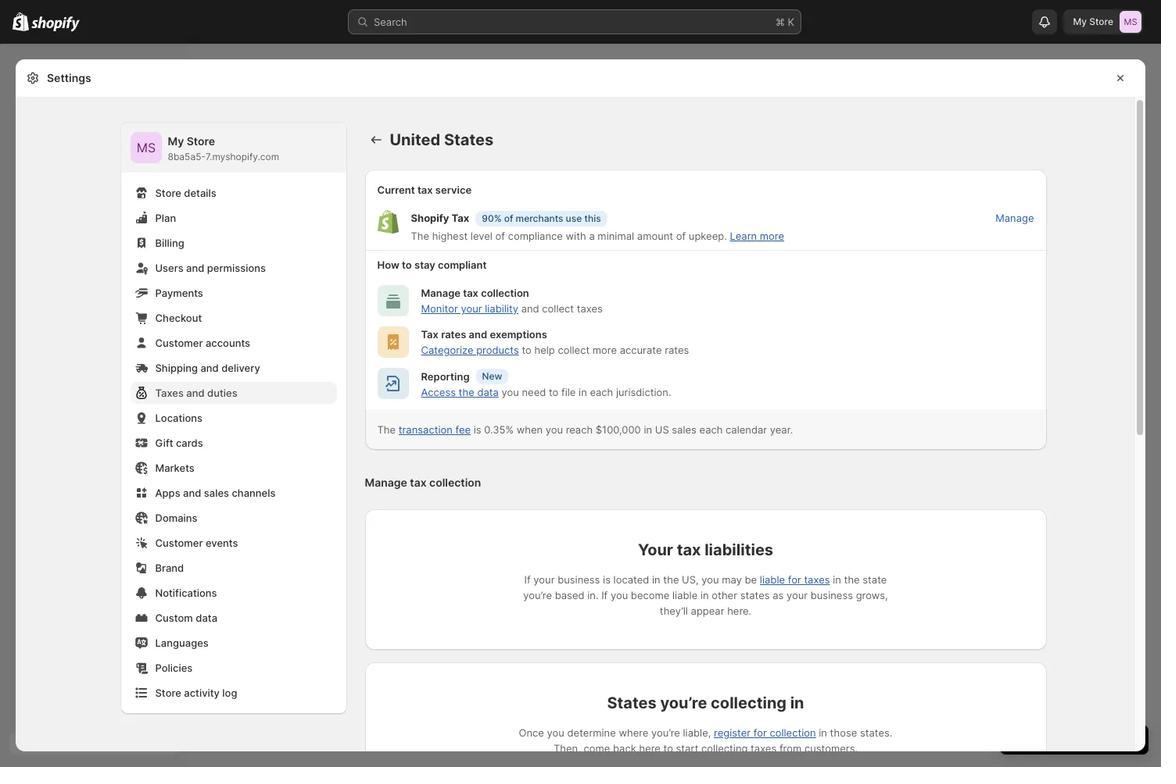 Task type: describe. For each thing, give the bounding box(es) containing it.
merchants
[[516, 213, 563, 224]]

they'll
[[660, 605, 688, 618]]

channels
[[232, 487, 276, 500]]

help
[[534, 344, 555, 357]]

how to stay compliant
[[377, 259, 487, 271]]

settings
[[47, 71, 91, 84]]

more inside tax rates and exemptions categorize products to help collect more accurate rates
[[592, 344, 617, 357]]

in.
[[587, 590, 598, 602]]

0 vertical spatial liable
[[760, 574, 785, 586]]

of right 90%
[[504, 213, 513, 224]]

1 horizontal spatial the
[[663, 574, 679, 586]]

markets link
[[130, 457, 337, 479]]

the for based
[[844, 574, 860, 586]]

taxes inside manage tax collection monitor your liability and collect taxes
[[577, 303, 603, 315]]

collection for manage tax collection
[[429, 476, 481, 489]]

learn more link
[[730, 230, 784, 242]]

manage link
[[995, 212, 1034, 224]]

and for delivery
[[200, 362, 219, 375]]

liable inside in the state you're based in. if you become liable in other states as your business grows, they'll appear here.
[[672, 590, 698, 602]]

log
[[222, 687, 237, 700]]

if inside in the state you're based in. if you become liable in other states as your business grows, they'll appear here.
[[601, 590, 608, 602]]

collect inside manage tax collection monitor your liability and collect taxes
[[542, 303, 574, 315]]

locations
[[155, 412, 203, 425]]

customer events
[[155, 537, 238, 550]]

0 vertical spatial my store image
[[1120, 11, 1141, 33]]

start
[[676, 743, 699, 755]]

search
[[374, 16, 407, 28]]

from
[[779, 743, 802, 755]]

customer events link
[[130, 532, 337, 554]]

notifications link
[[130, 582, 337, 604]]

upkeep.
[[689, 230, 727, 242]]

1 vertical spatial each
[[699, 424, 723, 436]]

tax inside tax rates and exemptions categorize products to help collect more accurate rates
[[421, 328, 439, 341]]

store activity log
[[155, 687, 237, 700]]

categorize
[[421, 344, 473, 357]]

gift cards
[[155, 437, 203, 450]]

$100,000
[[596, 424, 641, 436]]

users and permissions link
[[130, 257, 337, 279]]

jurisdiction.
[[616, 386, 671, 399]]

taxes
[[155, 387, 184, 400]]

0 vertical spatial if
[[524, 574, 531, 586]]

shipping and delivery
[[155, 362, 260, 375]]

sales inside "shop settings menu" element
[[204, 487, 229, 500]]

collecting inside "in those states. then, come back here to start collecting taxes from customers."
[[701, 743, 748, 755]]

languages
[[155, 637, 209, 650]]

users
[[155, 262, 183, 274]]

exemptions
[[490, 328, 547, 341]]

manage for manage tax collection monitor your liability and collect taxes
[[421, 287, 460, 299]]

liable for taxes link
[[760, 574, 830, 586]]

here
[[639, 743, 661, 755]]

united
[[390, 131, 440, 149]]

a
[[589, 230, 595, 242]]

you inside in the state you're based in. if you become liable in other states as your business grows, they'll appear here.
[[611, 590, 628, 602]]

highest
[[432, 230, 468, 242]]

1 horizontal spatial data
[[477, 386, 499, 399]]

duties
[[207, 387, 237, 400]]

us,
[[682, 574, 699, 586]]

when
[[517, 424, 543, 436]]

1 horizontal spatial for
[[788, 574, 801, 586]]

register for collection link
[[714, 727, 816, 740]]

2 vertical spatial collection
[[770, 727, 816, 740]]

locations link
[[130, 407, 337, 429]]

to left file
[[549, 386, 559, 399]]

store details
[[155, 187, 216, 199]]

90%
[[482, 213, 502, 224]]

united states
[[390, 131, 494, 149]]

of right "amount"
[[676, 230, 686, 242]]

billing link
[[130, 232, 337, 254]]

access the data link
[[421, 386, 499, 399]]

of right level
[[495, 230, 505, 242]]

minimal
[[598, 230, 634, 242]]

accounts
[[206, 337, 250, 349]]

level
[[471, 230, 493, 242]]

fee
[[455, 424, 471, 436]]

activity
[[184, 687, 220, 700]]

monitor
[[421, 303, 458, 315]]

tax for manage tax collection monitor your liability and collect taxes
[[463, 287, 478, 299]]

in the state you're based in. if you become liable in other states as your business grows, they'll appear here.
[[523, 574, 888, 618]]

gift
[[155, 437, 173, 450]]

is for 0.35
[[474, 424, 481, 436]]

custom
[[155, 612, 193, 625]]

in those states. then, come back here to start collecting taxes from customers.
[[554, 727, 892, 755]]

the for the highest level of compliance with a minimal amount of upkeep. learn more
[[411, 230, 429, 242]]

access
[[421, 386, 456, 399]]

1 horizontal spatial shopify image
[[31, 16, 80, 32]]

my for my store
[[1073, 16, 1087, 27]]

state
[[863, 574, 887, 586]]

and inside tax rates and exemptions categorize products to help collect more accurate rates
[[469, 328, 487, 341]]

tax for current tax service
[[417, 184, 433, 196]]

states
[[740, 590, 770, 602]]

checkout
[[155, 312, 202, 324]]

manage tax collection monitor your liability and collect taxes
[[421, 287, 603, 315]]

monitor your liability link
[[421, 303, 518, 315]]

tax for manage tax collection
[[410, 476, 427, 489]]

%
[[505, 424, 514, 436]]

shop settings menu element
[[121, 123, 346, 714]]

may
[[722, 574, 742, 586]]

categorize products link
[[421, 344, 519, 357]]

customers.
[[804, 743, 858, 755]]

you left need
[[502, 386, 519, 399]]

how
[[377, 259, 399, 271]]

customer accounts
[[155, 337, 250, 349]]

0 vertical spatial more
[[760, 230, 784, 242]]

users and permissions
[[155, 262, 266, 274]]

transaction fee link
[[399, 424, 471, 436]]

brand
[[155, 562, 184, 575]]

customer for customer events
[[155, 537, 203, 550]]

0.35
[[484, 424, 505, 436]]

in up appear
[[700, 590, 709, 602]]

brand link
[[130, 557, 337, 579]]

and for duties
[[186, 387, 205, 400]]

and for sales
[[183, 487, 201, 500]]

custom data link
[[130, 607, 337, 629]]

you right us, on the right of page
[[702, 574, 719, 586]]

customer accounts link
[[130, 332, 337, 354]]

use
[[566, 213, 582, 224]]

store details link
[[130, 182, 337, 204]]

checkout link
[[130, 307, 337, 329]]

plan
[[155, 212, 176, 224]]

your inside in the state you're based in. if you become liable in other states as your business grows, they'll appear here.
[[787, 590, 808, 602]]

in left state
[[833, 574, 841, 586]]

0 horizontal spatial rates
[[441, 328, 466, 341]]

compliant
[[438, 259, 487, 271]]

policies
[[155, 662, 193, 675]]

0 horizontal spatial shopify image
[[13, 12, 29, 31]]



Task type: vqa. For each thing, say whether or not it's contained in the screenshot.
Tax
yes



Task type: locate. For each thing, give the bounding box(es) containing it.
data down "notifications"
[[196, 612, 217, 625]]

1 vertical spatial more
[[592, 344, 617, 357]]

domains
[[155, 512, 197, 525]]

policies link
[[130, 658, 337, 679]]

dialog
[[1152, 59, 1161, 752]]

0 vertical spatial sales
[[672, 424, 697, 436]]

1 vertical spatial customer
[[155, 537, 203, 550]]

1 vertical spatial taxes
[[804, 574, 830, 586]]

1 horizontal spatial your
[[533, 574, 555, 586]]

my store image left 8ba5a5-
[[130, 132, 161, 163]]

collection up "liability"
[[481, 287, 529, 299]]

to down exemptions
[[522, 344, 532, 357]]

and down customer accounts
[[200, 362, 219, 375]]

taxes and duties link
[[130, 382, 337, 404]]

1 vertical spatial collect
[[558, 344, 590, 357]]

0 vertical spatial collection
[[481, 287, 529, 299]]

0 vertical spatial the
[[411, 230, 429, 242]]

reporting
[[421, 370, 470, 383]]

liable up as
[[760, 574, 785, 586]]

billing
[[155, 237, 184, 249]]

manage for manage tax collection
[[365, 476, 407, 489]]

0 vertical spatial rates
[[441, 328, 466, 341]]

collect inside tax rates and exemptions categorize products to help collect more accurate rates
[[558, 344, 590, 357]]

states up service
[[444, 131, 494, 149]]

the for need
[[459, 386, 474, 399]]

rates right accurate
[[665, 344, 689, 357]]

2 vertical spatial taxes
[[751, 743, 777, 755]]

customer for customer accounts
[[155, 337, 203, 349]]

1 vertical spatial the
[[377, 424, 396, 436]]

1 horizontal spatial liable
[[760, 574, 785, 586]]

customer down "checkout" on the top left
[[155, 337, 203, 349]]

⌘ k
[[776, 16, 794, 28]]

data down new on the left top
[[477, 386, 499, 399]]

0 vertical spatial manage
[[995, 212, 1034, 224]]

other
[[712, 590, 737, 602]]

0 horizontal spatial my store image
[[130, 132, 161, 163]]

settings dialog
[[16, 59, 1145, 768]]

cards
[[176, 437, 203, 450]]

service
[[435, 184, 472, 196]]

0 horizontal spatial if
[[524, 574, 531, 586]]

shopify image
[[13, 12, 29, 31], [31, 16, 80, 32]]

and inside users and permissions link
[[186, 262, 204, 274]]

each left calendar
[[699, 424, 723, 436]]

rates
[[441, 328, 466, 341], [665, 344, 689, 357]]

my store image
[[1120, 11, 1141, 33], [130, 132, 161, 163]]

and right taxes on the left of the page
[[186, 387, 205, 400]]

2 horizontal spatial your
[[787, 590, 808, 602]]

0 horizontal spatial is
[[474, 424, 481, 436]]

custom data
[[155, 612, 217, 625]]

2 horizontal spatial taxes
[[804, 574, 830, 586]]

taxes down register for collection 'link' on the right bottom
[[751, 743, 777, 755]]

notifications
[[155, 587, 217, 600]]

0 horizontal spatial your
[[461, 303, 482, 315]]

in up register for collection 'link' on the right bottom
[[790, 694, 804, 713]]

business inside in the state you're based in. if you become liable in other states as your business grows, they'll appear here.
[[811, 590, 853, 602]]

your
[[638, 541, 673, 560]]

and inside manage tax collection monitor your liability and collect taxes
[[521, 303, 539, 315]]

0 vertical spatial states
[[444, 131, 494, 149]]

1 vertical spatial if
[[601, 590, 608, 602]]

2 vertical spatial your
[[787, 590, 808, 602]]

7.myshopify.com
[[205, 151, 279, 163]]

as
[[773, 590, 784, 602]]

my store image inside "shop settings menu" element
[[130, 132, 161, 163]]

located
[[613, 574, 649, 586]]

0 vertical spatial data
[[477, 386, 499, 399]]

1 vertical spatial collecting
[[701, 743, 748, 755]]

is for located
[[603, 574, 611, 586]]

2 horizontal spatial the
[[844, 574, 860, 586]]

and inside apps and sales channels link
[[183, 487, 201, 500]]

collection inside manage tax collection monitor your liability and collect taxes
[[481, 287, 529, 299]]

1 horizontal spatial tax
[[452, 212, 469, 224]]

and right users
[[186, 262, 204, 274]]

apps and sales channels link
[[130, 482, 337, 504]]

you're
[[523, 590, 552, 602], [660, 694, 707, 713], [651, 727, 680, 740]]

the
[[459, 386, 474, 399], [663, 574, 679, 586], [844, 574, 860, 586]]

is right fee
[[474, 424, 481, 436]]

your tax liabilities
[[638, 541, 773, 560]]

the highest level of compliance with a minimal amount of upkeep. learn more
[[411, 230, 784, 242]]

manage tax collection
[[365, 476, 481, 489]]

0 vertical spatial each
[[590, 386, 613, 399]]

products
[[476, 344, 519, 357]]

you down the located
[[611, 590, 628, 602]]

become
[[631, 590, 670, 602]]

0 horizontal spatial each
[[590, 386, 613, 399]]

customer
[[155, 337, 203, 349], [155, 537, 203, 550]]

1 horizontal spatial business
[[811, 590, 853, 602]]

1 vertical spatial you're
[[660, 694, 707, 713]]

in right file
[[579, 386, 587, 399]]

manage
[[995, 212, 1034, 224], [421, 287, 460, 299], [365, 476, 407, 489]]

states.
[[860, 727, 892, 740]]

1 horizontal spatial my store image
[[1120, 11, 1141, 33]]

collection
[[481, 287, 529, 299], [429, 476, 481, 489], [770, 727, 816, 740]]

customer down domains
[[155, 537, 203, 550]]

my store image right the 'my store'
[[1120, 11, 1141, 33]]

0 vertical spatial business
[[558, 574, 600, 586]]

manage inside manage tax collection monitor your liability and collect taxes
[[421, 287, 460, 299]]

collect up tax rates and exemptions categorize products to help collect more accurate rates
[[542, 303, 574, 315]]

2 vertical spatial manage
[[365, 476, 407, 489]]

1 vertical spatial data
[[196, 612, 217, 625]]

and for permissions
[[186, 262, 204, 274]]

the left state
[[844, 574, 860, 586]]

new
[[482, 371, 502, 382]]

1 vertical spatial is
[[603, 574, 611, 586]]

2 customer from the top
[[155, 537, 203, 550]]

ms button
[[130, 132, 161, 163]]

the left us, on the right of page
[[663, 574, 679, 586]]

to inside tax rates and exemptions categorize products to help collect more accurate rates
[[522, 344, 532, 357]]

come
[[584, 743, 610, 755]]

based
[[555, 590, 584, 602]]

0 vertical spatial taxes
[[577, 303, 603, 315]]

tax up categorize
[[421, 328, 439, 341]]

collecting
[[711, 694, 787, 713], [701, 743, 748, 755]]

you're up here
[[651, 727, 680, 740]]

for right register
[[754, 727, 767, 740]]

liability
[[485, 303, 518, 315]]

0 horizontal spatial the
[[377, 424, 396, 436]]

90% of merchants use this
[[482, 213, 601, 224]]

data inside 'link'
[[196, 612, 217, 625]]

each right file
[[590, 386, 613, 399]]

store activity log link
[[130, 683, 337, 704]]

0 horizontal spatial taxes
[[577, 303, 603, 315]]

in inside "in those states. then, come back here to start collecting taxes from customers."
[[819, 727, 827, 740]]

0 horizontal spatial manage
[[365, 476, 407, 489]]

1 horizontal spatial each
[[699, 424, 723, 436]]

collection for manage tax collection monitor your liability and collect taxes
[[481, 287, 529, 299]]

0 vertical spatial your
[[461, 303, 482, 315]]

the down reporting
[[459, 386, 474, 399]]

you're up liable,
[[660, 694, 707, 713]]

tax for your tax liabilities
[[677, 541, 701, 560]]

tax up highest
[[452, 212, 469, 224]]

1 vertical spatial my store image
[[130, 132, 161, 163]]

you up then,
[[547, 727, 564, 740]]

1 horizontal spatial manage
[[421, 287, 460, 299]]

collecting up register for collection 'link' on the right bottom
[[711, 694, 787, 713]]

stay
[[414, 259, 435, 271]]

your inside manage tax collection monitor your liability and collect taxes
[[461, 303, 482, 315]]

my for my store 8ba5a5-7.myshopify.com
[[168, 134, 184, 148]]

amount
[[637, 230, 673, 242]]

you
[[502, 386, 519, 399], [546, 424, 563, 436], [702, 574, 719, 586], [611, 590, 628, 602], [547, 727, 564, 740]]

you're left based
[[523, 590, 552, 602]]

the left transaction
[[377, 424, 396, 436]]

the inside in the state you're based in. if you become liable in other states as your business grows, they'll appear here.
[[844, 574, 860, 586]]

register
[[714, 727, 751, 740]]

delivery
[[221, 362, 260, 375]]

collection up the from
[[770, 727, 816, 740]]

1 vertical spatial states
[[607, 694, 657, 713]]

and inside taxes and duties link
[[186, 387, 205, 400]]

in
[[579, 386, 587, 399], [644, 424, 652, 436], [652, 574, 660, 586], [833, 574, 841, 586], [700, 590, 709, 602], [790, 694, 804, 713], [819, 727, 827, 740]]

1 vertical spatial collection
[[429, 476, 481, 489]]

0 horizontal spatial sales
[[204, 487, 229, 500]]

appear
[[691, 605, 724, 618]]

compliance
[[508, 230, 563, 242]]

0 vertical spatial collecting
[[711, 694, 787, 713]]

current
[[377, 184, 415, 196]]

1 vertical spatial liable
[[672, 590, 698, 602]]

taxes and duties
[[155, 387, 237, 400]]

tax up the monitor your liability link
[[463, 287, 478, 299]]

events
[[206, 537, 238, 550]]

in up become
[[652, 574, 660, 586]]

access the data you need to file in each jurisdiction.
[[421, 386, 671, 399]]

tax down transaction
[[410, 476, 427, 489]]

0 horizontal spatial data
[[196, 612, 217, 625]]

taxes up tax rates and exemptions categorize products to help collect more accurate rates
[[577, 303, 603, 315]]

is left the located
[[603, 574, 611, 586]]

to left the "stay"
[[402, 259, 412, 271]]

taxes left state
[[804, 574, 830, 586]]

with
[[566, 230, 586, 242]]

8ba5a5-
[[168, 151, 205, 163]]

store
[[1089, 16, 1113, 27], [187, 134, 215, 148], [155, 187, 181, 199], [155, 687, 181, 700]]

current tax service
[[377, 184, 472, 196]]

0 horizontal spatial business
[[558, 574, 600, 586]]

and up categorize products link
[[469, 328, 487, 341]]

states up where
[[607, 694, 657, 713]]

1 horizontal spatial more
[[760, 230, 784, 242]]

tax up us, on the right of page
[[677, 541, 701, 560]]

and right apps at the left bottom
[[183, 487, 201, 500]]

0 horizontal spatial the
[[459, 386, 474, 399]]

to down the once you determine where you're liable, register for collection at the bottom of the page
[[663, 743, 673, 755]]

business up based
[[558, 574, 600, 586]]

0 vertical spatial is
[[474, 424, 481, 436]]

1 vertical spatial tax
[[421, 328, 439, 341]]

0 horizontal spatial more
[[592, 344, 617, 357]]

1 horizontal spatial my
[[1073, 16, 1087, 27]]

1 horizontal spatial sales
[[672, 424, 697, 436]]

more
[[760, 230, 784, 242], [592, 344, 617, 357]]

collection down fee
[[429, 476, 481, 489]]

1 horizontal spatial is
[[603, 574, 611, 586]]

tax left service
[[417, 184, 433, 196]]

2 vertical spatial you're
[[651, 727, 680, 740]]

gift cards link
[[130, 432, 337, 454]]

1 horizontal spatial rates
[[665, 344, 689, 357]]

manage for manage
[[995, 212, 1034, 224]]

1 horizontal spatial taxes
[[751, 743, 777, 755]]

0 horizontal spatial states
[[444, 131, 494, 149]]

1 vertical spatial manage
[[421, 287, 460, 299]]

0 vertical spatial for
[[788, 574, 801, 586]]

then,
[[554, 743, 581, 755]]

1 vertical spatial sales
[[204, 487, 229, 500]]

to inside "in those states. then, come back here to start collecting taxes from customers."
[[663, 743, 673, 755]]

tax inside manage tax collection monitor your liability and collect taxes
[[463, 287, 478, 299]]

data
[[477, 386, 499, 399], [196, 612, 217, 625]]

and up exemptions
[[521, 303, 539, 315]]

liable down us, on the right of page
[[672, 590, 698, 602]]

shopify tax
[[411, 212, 469, 224]]

1 vertical spatial rates
[[665, 344, 689, 357]]

more right learn
[[760, 230, 784, 242]]

your
[[461, 303, 482, 315], [533, 574, 555, 586], [787, 590, 808, 602]]

apps
[[155, 487, 180, 500]]

us
[[655, 424, 669, 436]]

you right when
[[546, 424, 563, 436]]

more left accurate
[[592, 344, 617, 357]]

0 vertical spatial you're
[[523, 590, 552, 602]]

the down "shopify"
[[411, 230, 429, 242]]

0 horizontal spatial liable
[[672, 590, 698, 602]]

collect right help
[[558, 344, 590, 357]]

1 vertical spatial business
[[811, 590, 853, 602]]

taxes inside "in those states. then, come back here to start collecting taxes from customers."
[[751, 743, 777, 755]]

liabilities
[[705, 541, 773, 560]]

2 horizontal spatial manage
[[995, 212, 1034, 224]]

and inside shipping and delivery link
[[200, 362, 219, 375]]

plan link
[[130, 207, 337, 229]]

markets
[[155, 462, 195, 475]]

accurate
[[620, 344, 662, 357]]

once
[[519, 727, 544, 740]]

rates up categorize
[[441, 328, 466, 341]]

0 vertical spatial tax
[[452, 212, 469, 224]]

1 horizontal spatial if
[[601, 590, 608, 602]]

liable,
[[683, 727, 711, 740]]

1 customer from the top
[[155, 337, 203, 349]]

1 vertical spatial your
[[533, 574, 555, 586]]

business
[[558, 574, 600, 586], [811, 590, 853, 602]]

collecting down register
[[701, 743, 748, 755]]

states you're collecting in
[[607, 694, 804, 713]]

1 horizontal spatial states
[[607, 694, 657, 713]]

in left the us
[[644, 424, 652, 436]]

sales up domains link
[[204, 487, 229, 500]]

1 vertical spatial for
[[754, 727, 767, 740]]

0 vertical spatial collect
[[542, 303, 574, 315]]

my inside "my store 8ba5a5-7.myshopify.com"
[[168, 134, 184, 148]]

1 horizontal spatial the
[[411, 230, 429, 242]]

0 horizontal spatial my
[[168, 134, 184, 148]]

0 horizontal spatial for
[[754, 727, 767, 740]]

those
[[830, 727, 857, 740]]

0 horizontal spatial tax
[[421, 328, 439, 341]]

in up customers. at the right of the page
[[819, 727, 827, 740]]

1 vertical spatial my
[[168, 134, 184, 148]]

0 vertical spatial customer
[[155, 337, 203, 349]]

year.
[[770, 424, 793, 436]]

0 vertical spatial my
[[1073, 16, 1087, 27]]

taxes
[[577, 303, 603, 315], [804, 574, 830, 586], [751, 743, 777, 755]]

determine
[[567, 727, 616, 740]]

for right the be
[[788, 574, 801, 586]]

store inside "my store 8ba5a5-7.myshopify.com"
[[187, 134, 215, 148]]

the for the transaction fee is 0.35 % when you reach $100,000 in us sales each calendar year.
[[377, 424, 396, 436]]

sales right the us
[[672, 424, 697, 436]]

you're inside in the state you're based in. if you become liable in other states as your business grows, they'll appear here.
[[523, 590, 552, 602]]

business down liable for taxes link
[[811, 590, 853, 602]]



